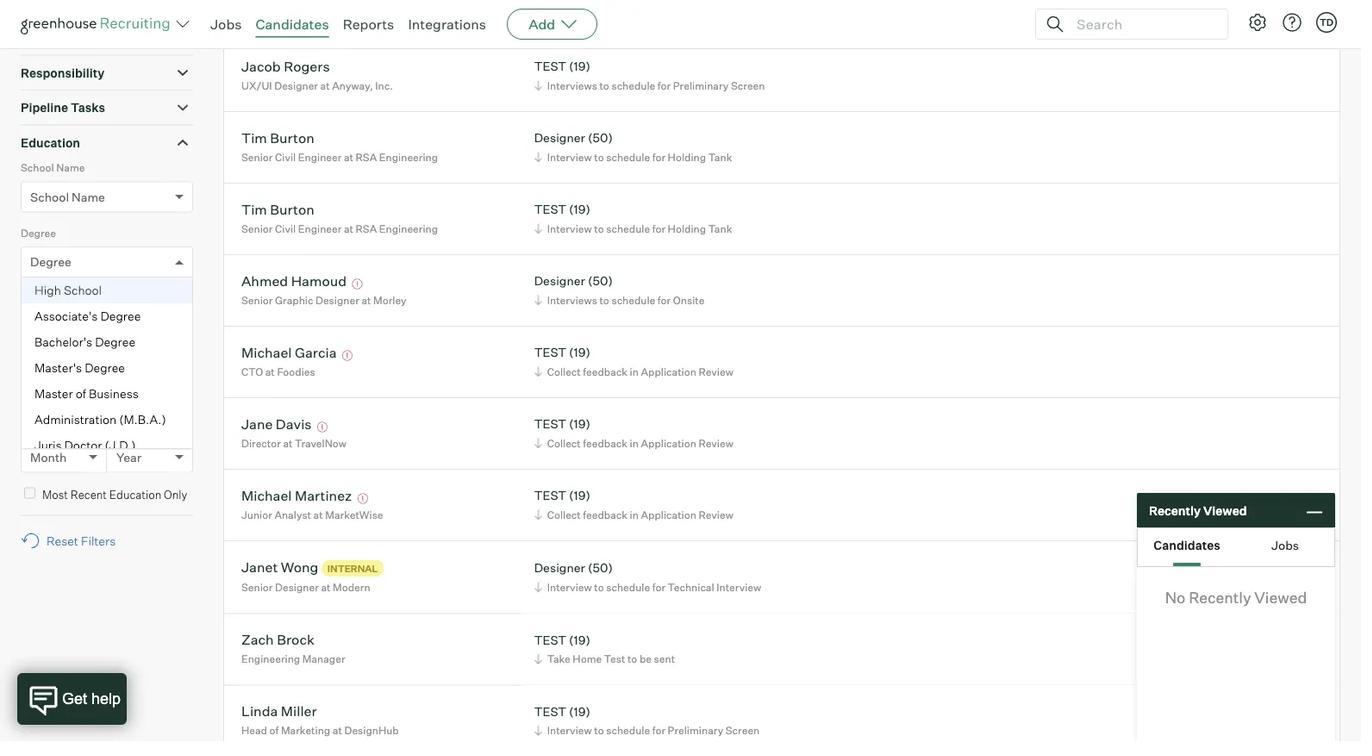 Task type: vqa. For each thing, say whether or not it's contained in the screenshot.
Interview inside TEST (19) Interview to schedule for Holding Tank
yes



Task type: describe. For each thing, give the bounding box(es) containing it.
(50) for janet wong
[[588, 561, 613, 576]]

0 horizontal spatial candidates
[[256, 16, 329, 33]]

(19) for senior civil engineer at rsa engineering
[[569, 202, 591, 217]]

1 vertical spatial discipline
[[30, 320, 86, 335]]

jane davis
[[242, 415, 312, 433]]

tank for (19)
[[709, 222, 733, 235]]

0 vertical spatial discipline
[[21, 292, 68, 305]]

junior
[[242, 509, 272, 522]]

education left only
[[109, 488, 161, 502]]

degree for associate's degree
[[100, 309, 141, 324]]

schedule for test (19) interview to schedule for preliminary screen
[[607, 725, 650, 738]]

to for test (19) interview to schedule for holding tank
[[595, 222, 604, 235]]

associate's
[[35, 309, 98, 324]]

designer (50) interviews to schedule for onsite
[[535, 274, 705, 307]]

michael for michael martinez
[[242, 487, 292, 504]]

year for education end
[[116, 450, 142, 465]]

master's degree
[[35, 361, 125, 376]]

zach brock engineering manager
[[242, 632, 345, 666]]

ux/ui inside jacob rogers ux/ui designer at anyway, inc.
[[242, 79, 272, 92]]

bachelor's degree
[[35, 335, 135, 350]]

miller
[[281, 703, 317, 720]]

schedule for test (19) interview to schedule for holding tank
[[607, 222, 650, 235]]

janet
[[242, 559, 278, 576]]

(j.d.)
[[105, 438, 136, 453]]

master
[[35, 387, 73, 402]]

month for start
[[30, 385, 67, 400]]

review for jane davis
[[699, 437, 734, 450]]

reset filters button
[[21, 525, 124, 557]]

1 vertical spatial school
[[30, 189, 69, 205]]

zach brock link
[[242, 632, 315, 651]]

director at travelnow
[[242, 437, 347, 450]]

to for test (19) interview to schedule for preliminary screen
[[595, 725, 604, 738]]

hamoud
[[291, 272, 347, 290]]

tank for (50)
[[709, 151, 733, 164]]

td
[[1320, 16, 1334, 28]]

test (19) interview to schedule for holding tank
[[535, 202, 733, 235]]

designer (50) interview to schedule for holding tank
[[535, 130, 733, 164]]

zach
[[242, 632, 274, 649]]

interviews to schedule for onsite link
[[532, 292, 709, 309]]

preliminary for jacob rogers
[[673, 79, 729, 92]]

3 collect from the top
[[547, 509, 581, 522]]

test for engineering manager
[[535, 633, 567, 648]]

associate's degree
[[35, 309, 141, 324]]

1 vertical spatial recently
[[1190, 589, 1252, 608]]

candidates link
[[256, 16, 329, 33]]

test for ux/ui designer at anyway, inc.
[[535, 59, 567, 74]]

add button
[[507, 9, 598, 40]]

1 ux/ui from the top
[[242, 7, 272, 20]]

engineering for designer (50)
[[379, 151, 438, 164]]

michael garcia link
[[242, 344, 337, 364]]

reports
[[343, 16, 395, 33]]

designer inside designer (50) interview to schedule for technical interview
[[535, 561, 586, 576]]

linda
[[242, 703, 278, 720]]

list box inside degree element
[[22, 278, 192, 459]]

for for designer (50) interviews to schedule for onsite
[[658, 294, 671, 307]]

interview to schedule for holding tank link for (19)
[[532, 221, 737, 237]]

preliminary for linda miller
[[668, 725, 724, 738]]

no
[[1166, 589, 1186, 608]]

michael martinez link
[[242, 487, 352, 507]]

3 senior from the top
[[242, 294, 273, 307]]

burton for designer
[[270, 129, 315, 146]]

sent
[[654, 653, 675, 666]]

interview to schedule for holding tank
[[547, 7, 733, 20]]

senior graphic designer at morley
[[242, 294, 407, 307]]

director
[[242, 437, 281, 450]]

master's
[[35, 361, 82, 376]]

civil for designer (50)
[[275, 151, 296, 164]]

test for head of marketing at designhub
[[535, 704, 567, 720]]

schedule for designer (50) interviews to schedule for onsite
[[612, 294, 656, 307]]

interview to schedule for preliminary screen link
[[532, 723, 764, 739]]

(19) for cto at foodies
[[569, 345, 591, 360]]

recent
[[71, 488, 107, 502]]

davis
[[276, 415, 312, 433]]

no recently viewed
[[1166, 589, 1308, 608]]

holding inside 'link'
[[668, 7, 706, 20]]

business
[[89, 387, 139, 402]]

interview to schedule for technical interview link
[[532, 579, 766, 596]]

pipeline
[[21, 100, 68, 115]]

holding for (19)
[[668, 222, 706, 235]]

jacob
[[242, 58, 281, 75]]

1 horizontal spatial jobs
[[1272, 538, 1300, 553]]

collect for michael garcia
[[547, 365, 581, 378]]

juris
[[35, 438, 62, 453]]

linda miller link
[[242, 703, 317, 723]]

engineer for test (19)
[[298, 222, 342, 235]]

inc. inside jacob rogers ux/ui designer at anyway, inc.
[[375, 79, 393, 92]]

filters
[[81, 534, 116, 549]]

ahmed hamoud has been in onsite for more than 21 days image
[[350, 279, 365, 290]]

jane
[[242, 415, 273, 433]]

degree for bachelor's degree
[[95, 335, 135, 350]]

for for designer (50) interview to schedule for holding tank
[[653, 151, 666, 164]]

end
[[72, 422, 91, 435]]

1 anyway, from the top
[[332, 7, 373, 20]]

tim for designer
[[242, 129, 267, 146]]

only
[[164, 488, 187, 502]]

michael martinez
[[242, 487, 352, 504]]

review for michael garcia
[[699, 365, 734, 378]]

education for education
[[21, 135, 80, 150]]

take home test to be sent link
[[532, 651, 680, 668]]

ahmed hamoud
[[242, 272, 347, 290]]

jacob rogers ux/ui designer at anyway, inc.
[[242, 58, 393, 92]]

michael garcia has been in application review for more than 5 days image
[[340, 351, 355, 361]]

administration
[[35, 412, 117, 428]]

test for cto at foodies
[[535, 345, 567, 360]]

year for education start
[[116, 385, 142, 400]]

interviews for designer
[[547, 294, 598, 307]]

high school option
[[22, 278, 192, 304]]

interview for designer (50) interview to schedule for holding tank
[[547, 151, 592, 164]]

5 test from the top
[[535, 488, 567, 503]]

master of business administration (m.b.a.)
[[35, 387, 166, 428]]

test
[[604, 653, 626, 666]]

integrations
[[408, 16, 487, 33]]

test (19) take home test to be sent
[[535, 633, 675, 666]]

michael for michael garcia
[[242, 344, 292, 361]]

jacob rogers link
[[242, 58, 330, 77]]

screen for jacob rogers
[[731, 79, 765, 92]]

manager
[[303, 653, 345, 666]]

interview to schedule for holding tank link for (50)
[[532, 149, 737, 165]]

head
[[242, 725, 267, 738]]

michael martinez has been in application review for more than 5 days image
[[355, 494, 371, 504]]

test (19) collect feedback in application review for jane davis
[[535, 417, 734, 450]]

onsite
[[673, 294, 705, 307]]

to for designer (50) interviews to schedule for onsite
[[600, 294, 610, 307]]

test for senior civil engineer at rsa engineering
[[535, 202, 567, 217]]

0 vertical spatial school name
[[21, 161, 85, 174]]

marketing
[[281, 725, 331, 738]]

1 inc. from the top
[[375, 7, 393, 20]]

janet wong link
[[242, 559, 319, 578]]

high
[[35, 283, 61, 298]]

engineering inside zach brock engineering manager
[[242, 653, 300, 666]]

greenhouse recruiting image
[[21, 14, 176, 35]]

bachelor's
[[35, 335, 92, 350]]

ux/ui designer at anyway, inc.
[[242, 7, 393, 20]]

collect for jane davis
[[547, 437, 581, 450]]

of inside "linda miller head of marketing at designhub"
[[270, 725, 279, 738]]

3 review from the top
[[699, 509, 734, 522]]

juris doctor (j.d.)
[[35, 438, 136, 453]]

designer inside designer (50) interview to schedule for holding tank
[[535, 130, 586, 145]]

wong
[[281, 559, 319, 576]]

test (19) interview to schedule for preliminary screen
[[535, 704, 760, 738]]

degree for master's degree
[[85, 361, 125, 376]]

morley
[[374, 294, 407, 307]]

technical
[[668, 581, 715, 594]]

to for test (19) interviews to schedule for preliminary screen
[[600, 79, 610, 92]]

doctor
[[64, 438, 102, 453]]

screen for linda miller
[[726, 725, 760, 738]]

school inside option
[[64, 283, 102, 298]]

be
[[640, 653, 652, 666]]

application for jane davis
[[641, 437, 697, 450]]

janet wong
[[242, 559, 319, 576]]

reports link
[[343, 16, 395, 33]]

(19) for head of marketing at designhub
[[569, 704, 591, 720]]

marketwise
[[325, 509, 383, 522]]

jane davis has been in application review for more than 5 days image
[[315, 422, 330, 433]]

tim for test
[[242, 201, 267, 218]]

source
[[21, 30, 62, 45]]

most recent education only
[[42, 488, 187, 502]]

2 senior from the top
[[242, 222, 273, 235]]



Task type: locate. For each thing, give the bounding box(es) containing it.
1 rsa from the top
[[356, 151, 377, 164]]

candidates inside tab list
[[1154, 538, 1221, 553]]

2 vertical spatial feedback
[[583, 509, 628, 522]]

schedule inside designer (50) interviews to schedule for onsite
[[612, 294, 656, 307]]

degree inside option
[[95, 335, 135, 350]]

recently
[[1150, 503, 1202, 518], [1190, 589, 1252, 608]]

at
[[321, 7, 330, 20], [321, 79, 330, 92], [344, 151, 354, 164], [344, 222, 354, 235], [362, 294, 371, 307], [265, 365, 275, 378], [283, 437, 293, 450], [314, 509, 323, 522], [321, 581, 331, 594], [333, 725, 342, 738]]

3 (19) from the top
[[569, 345, 591, 360]]

2 (50) from the top
[[588, 274, 613, 289]]

to up test (19) take home test to be sent
[[595, 581, 604, 594]]

holding for (50)
[[668, 151, 706, 164]]

for for test (19) interview to schedule for preliminary screen
[[653, 725, 666, 738]]

1 feedback from the top
[[583, 365, 628, 378]]

schedule inside test (19) interview to schedule for holding tank
[[607, 222, 650, 235]]

0 vertical spatial school
[[21, 161, 54, 174]]

interview for test (19) interview to schedule for holding tank
[[547, 222, 592, 235]]

schedule down the test on the left of page
[[607, 725, 650, 738]]

3 holding from the top
[[668, 222, 706, 235]]

most
[[42, 488, 68, 502]]

Most Recent Education Only checkbox
[[24, 488, 35, 499]]

tank
[[709, 7, 733, 20], [709, 151, 733, 164], [709, 222, 733, 235]]

bachelor's degree option
[[22, 330, 192, 356]]

degree element
[[21, 225, 193, 459]]

(19) inside test (19) take home test to be sent
[[569, 633, 591, 648]]

1 vertical spatial collect
[[547, 437, 581, 450]]

interview to schedule for holding tank link up designer (50) interviews to schedule for onsite
[[532, 221, 737, 237]]

4 senior from the top
[[242, 581, 273, 594]]

(50) up interview to schedule for technical interview link
[[588, 561, 613, 576]]

0 vertical spatial engineering
[[379, 151, 438, 164]]

michael up "cto at foodies"
[[242, 344, 292, 361]]

1 vertical spatial tim burton senior civil engineer at rsa engineering
[[242, 201, 438, 235]]

0 vertical spatial interview to schedule for holding tank link
[[532, 6, 737, 22]]

1 vertical spatial year
[[116, 450, 142, 465]]

burton
[[270, 129, 315, 146], [270, 201, 315, 218]]

screen inside test (19) interviews to schedule for preliminary screen
[[731, 79, 765, 92]]

2 vertical spatial application
[[641, 509, 697, 522]]

1 tim burton senior civil engineer at rsa engineering from the top
[[242, 129, 438, 164]]

(19) inside test (19) interview to schedule for holding tank
[[569, 202, 591, 217]]

burton for test
[[270, 201, 315, 218]]

1 vertical spatial preliminary
[[668, 725, 724, 738]]

for for designer (50) interview to schedule for technical interview
[[653, 581, 666, 594]]

2 rsa from the top
[[356, 222, 377, 235]]

interview inside 'link'
[[547, 7, 592, 20]]

to for designer (50) interview to schedule for technical interview
[[595, 581, 604, 594]]

month for end
[[30, 450, 67, 465]]

designer inside designer (50) interviews to schedule for onsite
[[535, 274, 586, 289]]

to up designer (50) interviews to schedule for onsite
[[595, 222, 604, 235]]

holding inside designer (50) interview to schedule for holding tank
[[668, 151, 706, 164]]

1 vertical spatial rsa
[[356, 222, 377, 235]]

None field
[[30, 248, 35, 277]]

tim burton senior civil engineer at rsa engineering for designer
[[242, 129, 438, 164]]

0 vertical spatial review
[[699, 365, 734, 378]]

school name element
[[21, 160, 193, 225]]

(m.b.a.)
[[119, 412, 166, 428]]

1 year from the top
[[116, 385, 142, 400]]

1 vertical spatial name
[[72, 189, 105, 205]]

internal
[[328, 563, 378, 575]]

reset
[[47, 534, 78, 549]]

2 interview to schedule for holding tank link from the top
[[532, 149, 737, 165]]

designer inside jacob rogers ux/ui designer at anyway, inc.
[[274, 79, 318, 92]]

0 horizontal spatial viewed
[[1204, 503, 1248, 518]]

1 vertical spatial jobs
[[1272, 538, 1300, 553]]

3 test (19) collect feedback in application review from the top
[[535, 488, 734, 522]]

interviews to schedule for preliminary screen link
[[532, 77, 770, 94]]

2 burton from the top
[[270, 201, 315, 218]]

2 michael from the top
[[242, 487, 292, 504]]

configure image
[[1248, 12, 1269, 33]]

for up test (19) interviews to schedule for preliminary screen
[[653, 7, 666, 20]]

application for michael garcia
[[641, 365, 697, 378]]

screen inside test (19) interview to schedule for preliminary screen
[[726, 725, 760, 738]]

0 vertical spatial anyway,
[[332, 7, 373, 20]]

master of business administration (m.b.a.) option
[[22, 381, 192, 433]]

to up designer (50) interview to schedule for holding tank
[[600, 79, 610, 92]]

1 month from the top
[[30, 385, 67, 400]]

1 (50) from the top
[[588, 130, 613, 145]]

0 vertical spatial application
[[641, 365, 697, 378]]

0 vertical spatial (50)
[[588, 130, 613, 145]]

(19)
[[569, 59, 591, 74], [569, 202, 591, 217], [569, 345, 591, 360], [569, 417, 591, 432], [569, 488, 591, 503], [569, 633, 591, 648], [569, 704, 591, 720]]

schedule inside designer (50) interview to schedule for holding tank
[[607, 151, 650, 164]]

to inside designer (50) interviews to schedule for onsite
[[600, 294, 610, 307]]

application
[[641, 365, 697, 378], [641, 437, 697, 450], [641, 509, 697, 522]]

schedule up test (19) interview to schedule for holding tank
[[607, 151, 650, 164]]

junior analyst at marketwise
[[242, 509, 383, 522]]

engineer
[[298, 151, 342, 164], [298, 222, 342, 235]]

1 tank from the top
[[709, 7, 733, 20]]

0 vertical spatial of
[[76, 387, 86, 402]]

responsibility
[[21, 65, 105, 80]]

of down linda miller link
[[270, 725, 279, 738]]

1 vertical spatial engineering
[[379, 222, 438, 235]]

month down education end
[[30, 450, 67, 465]]

michael up junior
[[242, 487, 292, 504]]

degree inside "option"
[[85, 361, 125, 376]]

1 tim burton link from the top
[[242, 129, 315, 149]]

discipline up "associate's"
[[21, 292, 68, 305]]

high school
[[35, 283, 102, 298]]

1 vertical spatial review
[[699, 437, 734, 450]]

of
[[76, 387, 86, 402], [270, 725, 279, 738]]

1 burton from the top
[[270, 129, 315, 146]]

tab list
[[1139, 529, 1335, 567]]

burton down jacob rogers ux/ui designer at anyway, inc.
[[270, 129, 315, 146]]

0 vertical spatial tank
[[709, 7, 733, 20]]

education down bachelor's
[[21, 357, 70, 370]]

to for designer (50) interview to schedule for holding tank
[[595, 151, 604, 164]]

tim down jacob
[[242, 129, 267, 146]]

for inside test (19) interviews to schedule for preliminary screen
[[658, 79, 671, 92]]

anyway, inside jacob rogers ux/ui designer at anyway, inc.
[[332, 79, 373, 92]]

0 vertical spatial month
[[30, 385, 67, 400]]

1 vertical spatial feedback
[[583, 437, 628, 450]]

for inside 'link'
[[653, 7, 666, 20]]

2 vertical spatial (50)
[[588, 561, 613, 576]]

1 vertical spatial interview to schedule for holding tank link
[[532, 149, 737, 165]]

1 test from the top
[[535, 59, 567, 74]]

senior designer at modern
[[242, 581, 371, 594]]

(50) for ahmed hamoud
[[588, 274, 613, 289]]

2 tim burton senior civil engineer at rsa engineering from the top
[[242, 201, 438, 235]]

for up designer (50) interviews to schedule for onsite
[[653, 222, 666, 235]]

tim burton link for test
[[242, 201, 315, 221]]

tim burton senior civil engineer at rsa engineering for test
[[242, 201, 438, 235]]

0 vertical spatial michael
[[242, 344, 292, 361]]

(50) inside designer (50) interviews to schedule for onsite
[[588, 274, 613, 289]]

inc. down reports
[[375, 79, 393, 92]]

0 vertical spatial inc.
[[375, 7, 393, 20]]

0 horizontal spatial of
[[76, 387, 86, 402]]

for inside designer (50) interview to schedule for holding tank
[[653, 151, 666, 164]]

0 vertical spatial tim
[[242, 129, 267, 146]]

to inside designer (50) interview to schedule for holding tank
[[595, 151, 604, 164]]

1 civil from the top
[[275, 151, 296, 164]]

2 year from the top
[[116, 450, 142, 465]]

0 vertical spatial collect feedback in application review link
[[532, 364, 738, 380]]

year up (m.b.a.)
[[116, 385, 142, 400]]

candidates down recently viewed
[[1154, 538, 1221, 553]]

1 vertical spatial tim
[[242, 201, 267, 218]]

0 vertical spatial screen
[[731, 79, 765, 92]]

2 vertical spatial interview to schedule for holding tank link
[[532, 221, 737, 237]]

engineer for designer (50)
[[298, 151, 342, 164]]

schedule inside test (19) interviews to schedule for preliminary screen
[[612, 79, 656, 92]]

interview inside test (19) interview to schedule for preliminary screen
[[547, 725, 592, 738]]

education for education end
[[21, 422, 70, 435]]

feedback for jane davis
[[583, 437, 628, 450]]

for inside test (19) interview to schedule for holding tank
[[653, 222, 666, 235]]

(50)
[[588, 130, 613, 145], [588, 274, 613, 289], [588, 561, 613, 576]]

1 horizontal spatial viewed
[[1255, 589, 1308, 608]]

interviews inside designer (50) interviews to schedule for onsite
[[547, 294, 598, 307]]

feedback for michael garcia
[[583, 365, 628, 378]]

tank inside designer (50) interview to schedule for holding tank
[[709, 151, 733, 164]]

holding up onsite
[[668, 222, 706, 235]]

0 vertical spatial preliminary
[[673, 79, 729, 92]]

engineer up the hamoud
[[298, 222, 342, 235]]

school name
[[21, 161, 85, 174], [30, 189, 105, 205]]

michael garcia
[[242, 344, 337, 361]]

(19) for engineering manager
[[569, 633, 591, 648]]

0 vertical spatial civil
[[275, 151, 296, 164]]

2 vertical spatial engineering
[[242, 653, 300, 666]]

test for director at travelnow
[[535, 417, 567, 432]]

2 feedback from the top
[[583, 437, 628, 450]]

0 vertical spatial viewed
[[1204, 503, 1248, 518]]

cto at foodies
[[242, 365, 315, 378]]

cto
[[242, 365, 263, 378]]

Search text field
[[1073, 12, 1213, 37]]

to down take home test to be sent "link"
[[595, 725, 604, 738]]

engineer down jacob rogers ux/ui designer at anyway, inc.
[[298, 151, 342, 164]]

4 (19) from the top
[[569, 417, 591, 432]]

schedule inside designer (50) interview to schedule for technical interview
[[607, 581, 650, 594]]

2 test from the top
[[535, 202, 567, 217]]

0 vertical spatial burton
[[270, 129, 315, 146]]

tim burton link down jacob rogers link
[[242, 129, 315, 149]]

1 vertical spatial civil
[[275, 222, 296, 235]]

anyway,
[[332, 7, 373, 20], [332, 79, 373, 92]]

interview inside test (19) interview to schedule for holding tank
[[547, 222, 592, 235]]

1 michael from the top
[[242, 344, 292, 361]]

schedule up designer (50) interviews to schedule for onsite
[[607, 222, 650, 235]]

degree inside option
[[100, 309, 141, 324]]

of down master's degree
[[76, 387, 86, 402]]

master's degree option
[[22, 356, 192, 381]]

add
[[529, 16, 556, 33]]

of inside the master of business administration (m.b.a.)
[[76, 387, 86, 402]]

0 vertical spatial in
[[630, 365, 639, 378]]

1 senior from the top
[[242, 151, 273, 164]]

holding up test (19) interviews to schedule for preliminary screen
[[668, 7, 706, 20]]

tab list containing candidates
[[1139, 529, 1335, 567]]

ux/ui up jacob
[[242, 7, 272, 20]]

1 vertical spatial tank
[[709, 151, 733, 164]]

1 vertical spatial application
[[641, 437, 697, 450]]

2 vertical spatial collect feedback in application review link
[[532, 507, 738, 523]]

to inside test (19) interview to schedule for holding tank
[[595, 222, 604, 235]]

for inside test (19) interview to schedule for preliminary screen
[[653, 725, 666, 738]]

3 (50) from the top
[[588, 561, 613, 576]]

ux/ui down jacob
[[242, 79, 272, 92]]

juris doctor (j.d.) option
[[22, 433, 192, 459]]

0 vertical spatial tim burton senior civil engineer at rsa engineering
[[242, 129, 438, 164]]

to inside test (19) interview to schedule for preliminary screen
[[595, 725, 604, 738]]

1 vertical spatial anyway,
[[332, 79, 373, 92]]

year
[[116, 385, 142, 400], [116, 450, 142, 465]]

brock
[[277, 632, 315, 649]]

(50) up "interviews to schedule for onsite" link
[[588, 274, 613, 289]]

for left 'technical'
[[653, 581, 666, 594]]

schedule up test (19) interviews to schedule for preliminary screen
[[607, 7, 650, 20]]

2 vertical spatial holding
[[668, 222, 706, 235]]

2 in from the top
[[630, 437, 639, 450]]

tasks
[[71, 100, 105, 115]]

schedule for designer (50) interview to schedule for holding tank
[[607, 151, 650, 164]]

3 interview to schedule for holding tank link from the top
[[532, 221, 737, 237]]

rogers
[[284, 58, 330, 75]]

month
[[30, 385, 67, 400], [30, 450, 67, 465]]

1 holding from the top
[[668, 7, 706, 20]]

0 vertical spatial candidates
[[256, 16, 329, 33]]

education
[[21, 135, 80, 150], [21, 357, 70, 370], [21, 422, 70, 435], [109, 488, 161, 502]]

1 in from the top
[[630, 365, 639, 378]]

to left onsite
[[600, 294, 610, 307]]

ahmed hamoud link
[[242, 272, 347, 292]]

to right "add"
[[595, 7, 604, 20]]

0 vertical spatial tim burton link
[[242, 129, 315, 149]]

1 vertical spatial test (19) collect feedback in application review
[[535, 417, 734, 450]]

2 vertical spatial tank
[[709, 222, 733, 235]]

2 interviews from the top
[[547, 294, 598, 307]]

2 test (19) collect feedback in application review from the top
[[535, 417, 734, 450]]

0 vertical spatial jobs
[[210, 16, 242, 33]]

2 month from the top
[[30, 450, 67, 465]]

holding
[[668, 7, 706, 20], [668, 151, 706, 164], [668, 222, 706, 235]]

to up test (19) interview to schedule for holding tank
[[595, 151, 604, 164]]

schedule for designer (50) interview to schedule for technical interview
[[607, 581, 650, 594]]

for inside designer (50) interview to schedule for technical interview
[[653, 581, 666, 594]]

take
[[547, 653, 571, 666]]

schedule left 'technical'
[[607, 581, 650, 594]]

for down sent
[[653, 725, 666, 738]]

3 collect feedback in application review link from the top
[[532, 507, 738, 523]]

2 engineer from the top
[[298, 222, 342, 235]]

preliminary
[[673, 79, 729, 92], [668, 725, 724, 738]]

rsa for test (19)
[[356, 222, 377, 235]]

to inside test (19) interviews to schedule for preliminary screen
[[600, 79, 610, 92]]

1 vertical spatial ux/ui
[[242, 79, 272, 92]]

education up juris
[[21, 422, 70, 435]]

preliminary inside test (19) interview to schedule for preliminary screen
[[668, 725, 724, 738]]

tim burton senior civil engineer at rsa engineering up the hamoud
[[242, 201, 438, 235]]

start
[[72, 357, 96, 370]]

foodies
[[277, 365, 315, 378]]

holding down interviews to schedule for preliminary screen 'link'
[[668, 151, 706, 164]]

2 tim from the top
[[242, 201, 267, 218]]

1 test (19) collect feedback in application review from the top
[[535, 345, 734, 378]]

discipline up education start
[[30, 320, 86, 335]]

2 vertical spatial in
[[630, 509, 639, 522]]

rsa for designer (50)
[[356, 151, 377, 164]]

screen
[[731, 79, 765, 92], [726, 725, 760, 738]]

3 feedback from the top
[[583, 509, 628, 522]]

2 vertical spatial test (19) collect feedback in application review
[[535, 488, 734, 522]]

1 application from the top
[[641, 365, 697, 378]]

list box containing high school
[[22, 278, 192, 459]]

to inside test (19) take home test to be sent
[[628, 653, 638, 666]]

collect feedback in application review link for michael martinez
[[532, 507, 738, 523]]

2 tank from the top
[[709, 151, 733, 164]]

1 vertical spatial burton
[[270, 201, 315, 218]]

tim burton senior civil engineer at rsa engineering down jacob rogers ux/ui designer at anyway, inc.
[[242, 129, 438, 164]]

to inside designer (50) interview to schedule for technical interview
[[595, 581, 604, 594]]

linda miller head of marketing at designhub
[[242, 703, 399, 738]]

inc.
[[375, 7, 393, 20], [375, 79, 393, 92]]

2 tim burton link from the top
[[242, 201, 315, 221]]

interview to schedule for holding tank link up test (19) interviews to schedule for preliminary screen
[[532, 6, 737, 22]]

(50) inside designer (50) interview to schedule for holding tank
[[588, 130, 613, 145]]

0 vertical spatial ux/ui
[[242, 7, 272, 20]]

tim burton link for designer
[[242, 129, 315, 149]]

engineering
[[379, 151, 438, 164], [379, 222, 438, 235], [242, 653, 300, 666]]

0 vertical spatial recently
[[1150, 503, 1202, 518]]

discipline element
[[21, 290, 193, 355]]

jobs
[[210, 16, 242, 33], [1272, 538, 1300, 553]]

in for jane davis
[[630, 437, 639, 450]]

interview to schedule for holding tank link
[[532, 6, 737, 22], [532, 149, 737, 165], [532, 221, 737, 237]]

interview inside designer (50) interview to schedule for holding tank
[[547, 151, 592, 164]]

jobs up jacob
[[210, 16, 242, 33]]

2 inc. from the top
[[375, 79, 393, 92]]

burton up ahmed hamoud
[[270, 201, 315, 218]]

schedule up designer (50) interview to schedule for holding tank
[[612, 79, 656, 92]]

1 vertical spatial collect feedback in application review link
[[532, 435, 738, 452]]

0 vertical spatial rsa
[[356, 151, 377, 164]]

test inside test (19) take home test to be sent
[[535, 633, 567, 648]]

interviews for test
[[547, 79, 598, 92]]

in for michael garcia
[[630, 365, 639, 378]]

tim up ahmed on the left of the page
[[242, 201, 267, 218]]

test (19) collect feedback in application review
[[535, 345, 734, 378], [535, 417, 734, 450], [535, 488, 734, 522]]

to inside 'link'
[[595, 7, 604, 20]]

schedule left onsite
[[612, 294, 656, 307]]

interview for test (19) interview to schedule for preliminary screen
[[547, 725, 592, 738]]

1 engineer from the top
[[298, 151, 342, 164]]

none field inside degree element
[[30, 248, 35, 277]]

modern
[[333, 581, 371, 594]]

7 (19) from the top
[[569, 704, 591, 720]]

1 interview to schedule for holding tank link from the top
[[532, 6, 737, 22]]

td button
[[1314, 9, 1341, 36]]

education for education start
[[21, 357, 70, 370]]

1 vertical spatial (50)
[[588, 274, 613, 289]]

3 in from the top
[[630, 509, 639, 522]]

jobs up the no recently viewed
[[1272, 538, 1300, 553]]

degree
[[21, 227, 56, 240], [30, 255, 71, 270], [100, 309, 141, 324], [95, 335, 135, 350], [85, 361, 125, 376]]

0 vertical spatial engineer
[[298, 151, 342, 164]]

2 holding from the top
[[668, 151, 706, 164]]

1 vertical spatial viewed
[[1255, 589, 1308, 608]]

1 collect feedback in application review link from the top
[[532, 364, 738, 380]]

6 test from the top
[[535, 633, 567, 648]]

(19) for ux/ui designer at anyway, inc.
[[569, 59, 591, 74]]

inc. left integrations link
[[375, 7, 393, 20]]

1 vertical spatial of
[[270, 725, 279, 738]]

collect feedback in application review link
[[532, 364, 738, 380], [532, 435, 738, 452], [532, 507, 738, 523]]

test inside test (19) interview to schedule for preliminary screen
[[535, 704, 567, 720]]

3 test from the top
[[535, 345, 567, 360]]

interview for designer (50) interview to schedule for technical interview
[[547, 581, 592, 594]]

schedule
[[607, 7, 650, 20], [612, 79, 656, 92], [607, 151, 650, 164], [607, 222, 650, 235], [612, 294, 656, 307], [607, 581, 650, 594], [607, 725, 650, 738]]

7 test from the top
[[535, 704, 567, 720]]

4 test from the top
[[535, 417, 567, 432]]

1 horizontal spatial of
[[270, 725, 279, 738]]

2 ux/ui from the top
[[242, 79, 272, 92]]

1 vertical spatial inc.
[[375, 79, 393, 92]]

1 vertical spatial interviews
[[547, 294, 598, 307]]

1 interviews from the top
[[547, 79, 598, 92]]

education end
[[21, 422, 91, 435]]

designhub
[[345, 725, 399, 738]]

preliminary inside test (19) interviews to schedule for preliminary screen
[[673, 79, 729, 92]]

interviews inside test (19) interviews to schedule for preliminary screen
[[547, 79, 598, 92]]

to left be
[[628, 653, 638, 666]]

for left onsite
[[658, 294, 671, 307]]

anyway, right candidates link on the left of the page
[[332, 7, 373, 20]]

tank inside test (19) interview to schedule for holding tank
[[709, 222, 733, 235]]

1 vertical spatial tim burton link
[[242, 201, 315, 221]]

for up test (19) interview to schedule for holding tank
[[653, 151, 666, 164]]

collect feedback in application review link for michael garcia
[[532, 364, 738, 380]]

anyway, down reports link
[[332, 79, 373, 92]]

0 vertical spatial name
[[56, 161, 85, 174]]

(19) for director at travelnow
[[569, 417, 591, 432]]

list box
[[22, 278, 192, 459]]

civil for test (19)
[[275, 222, 296, 235]]

2 (19) from the top
[[569, 202, 591, 217]]

0 vertical spatial interviews
[[547, 79, 598, 92]]

engineering for test (19)
[[379, 222, 438, 235]]

1 vertical spatial engineer
[[298, 222, 342, 235]]

viewed
[[1204, 503, 1248, 518], [1255, 589, 1308, 608]]

2 collect feedback in application review link from the top
[[532, 435, 738, 452]]

interviews
[[547, 79, 598, 92], [547, 294, 598, 307]]

1 horizontal spatial candidates
[[1154, 538, 1221, 553]]

michael inside "link"
[[242, 487, 292, 504]]

1 vertical spatial in
[[630, 437, 639, 450]]

test inside test (19) interview to schedule for holding tank
[[535, 202, 567, 217]]

year up most recent education only
[[116, 450, 142, 465]]

1 review from the top
[[699, 365, 734, 378]]

1 vertical spatial school name
[[30, 189, 105, 205]]

tim burton link up ahmed on the left of the page
[[242, 201, 315, 221]]

for inside designer (50) interviews to schedule for onsite
[[658, 294, 671, 307]]

2 application from the top
[[641, 437, 697, 450]]

(50) down interviews to schedule for preliminary screen 'link'
[[588, 130, 613, 145]]

1 vertical spatial holding
[[668, 151, 706, 164]]

0 horizontal spatial jobs
[[210, 16, 242, 33]]

2 vertical spatial review
[[699, 509, 734, 522]]

schedule for test (19) interviews to schedule for preliminary screen
[[612, 79, 656, 92]]

at inside "linda miller head of marketing at designhub"
[[333, 725, 342, 738]]

1 vertical spatial michael
[[242, 487, 292, 504]]

2 vertical spatial collect
[[547, 509, 581, 522]]

(50) inside designer (50) interview to schedule for technical interview
[[588, 561, 613, 576]]

tim burton senior civil engineer at rsa engineering
[[242, 129, 438, 164], [242, 201, 438, 235]]

test inside test (19) interviews to schedule for preliminary screen
[[535, 59, 567, 74]]

at inside jacob rogers ux/ui designer at anyway, inc.
[[321, 79, 330, 92]]

schedule inside test (19) interview to schedule for preliminary screen
[[607, 725, 650, 738]]

interview to schedule for holding tank link up test (19) interview to schedule for holding tank
[[532, 149, 737, 165]]

1 vertical spatial candidates
[[1154, 538, 1221, 553]]

test (19) collect feedback in application review for michael garcia
[[535, 345, 734, 378]]

collect feedback in application review link for jane davis
[[532, 435, 738, 452]]

name
[[56, 161, 85, 174], [72, 189, 105, 205]]

0 vertical spatial feedback
[[583, 365, 628, 378]]

2 anyway, from the top
[[332, 79, 373, 92]]

6 (19) from the top
[[569, 633, 591, 648]]

td button
[[1317, 12, 1338, 33]]

for up designer (50) interview to schedule for holding tank
[[658, 79, 671, 92]]

test (19) interviews to schedule for preliminary screen
[[535, 59, 765, 92]]

0 vertical spatial collect
[[547, 365, 581, 378]]

2 review from the top
[[699, 437, 734, 450]]

(19) inside test (19) interview to schedule for preliminary screen
[[569, 704, 591, 720]]

1 vertical spatial screen
[[726, 725, 760, 738]]

candidates up jacob rogers link
[[256, 16, 329, 33]]

education down pipeline
[[21, 135, 80, 150]]

education start
[[21, 357, 96, 370]]

integrations link
[[408, 16, 487, 33]]

0 vertical spatial test (19) collect feedback in application review
[[535, 345, 734, 378]]

5 (19) from the top
[[569, 488, 591, 503]]

candidates
[[256, 16, 329, 33], [1154, 538, 1221, 553]]

tank inside 'link'
[[709, 7, 733, 20]]

0 vertical spatial year
[[116, 385, 142, 400]]

3 application from the top
[[641, 509, 697, 522]]

home
[[573, 653, 602, 666]]

1 vertical spatial month
[[30, 450, 67, 465]]

schedule inside the interview to schedule for holding tank 'link'
[[607, 7, 650, 20]]

jobs link
[[210, 16, 242, 33]]

2 civil from the top
[[275, 222, 296, 235]]

graphic
[[275, 294, 313, 307]]

for for test (19) interviews to schedule for preliminary screen
[[658, 79, 671, 92]]

month down master's
[[30, 385, 67, 400]]

1 tim from the top
[[242, 129, 267, 146]]

ahmed
[[242, 272, 288, 290]]

3 tank from the top
[[709, 222, 733, 235]]

associate's degree option
[[22, 304, 192, 330]]

0 vertical spatial holding
[[668, 7, 706, 20]]

collect
[[547, 365, 581, 378], [547, 437, 581, 450], [547, 509, 581, 522]]

2 collect from the top
[[547, 437, 581, 450]]

holding inside test (19) interview to schedule for holding tank
[[668, 222, 706, 235]]

(19) inside test (19) interviews to schedule for preliminary screen
[[569, 59, 591, 74]]

garcia
[[295, 344, 337, 361]]

for for test (19) interview to schedule for holding tank
[[653, 222, 666, 235]]

reset filters
[[47, 534, 116, 549]]

1 (19) from the top
[[569, 59, 591, 74]]

1 collect from the top
[[547, 365, 581, 378]]

2 vertical spatial school
[[64, 283, 102, 298]]



